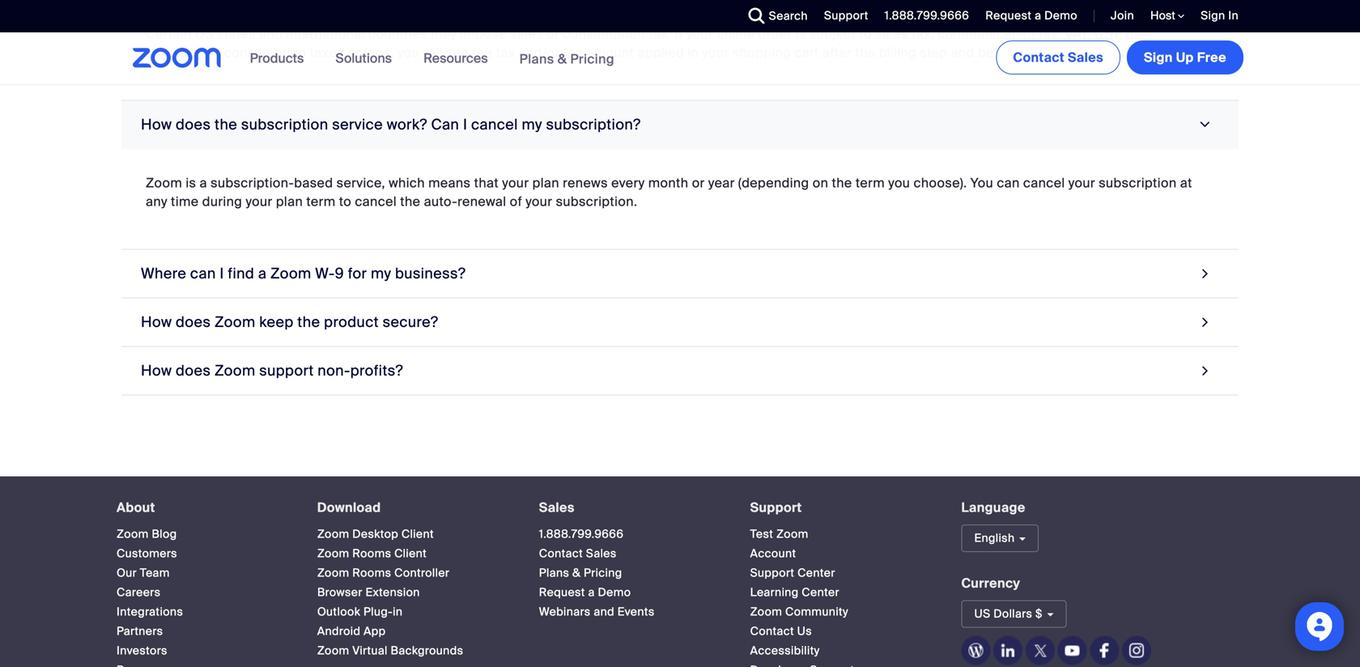 Task type: locate. For each thing, give the bounding box(es) containing it.
0 horizontal spatial request
[[539, 585, 585, 600]]

2 sales from the left
[[875, 25, 908, 42]]

contact down 1.888.799.9666 link
[[539, 546, 583, 561]]

1 horizontal spatial &
[[572, 566, 581, 581]]

will
[[423, 44, 443, 61]]

0 horizontal spatial can
[[190, 264, 216, 283]]

zoom logo image
[[133, 48, 222, 68]]

0 horizontal spatial &
[[558, 50, 567, 67]]

how for how does zoom keep the product secure?
[[141, 313, 172, 332]]

a
[[1035, 8, 1041, 23], [200, 174, 207, 191], [258, 264, 267, 283], [588, 585, 595, 600]]

1.888.799.9666 for 1.888.799.9666
[[885, 8, 969, 23]]

sales inside 1.888.799.9666 contact sales plans & pricing request a demo webinars and events
[[586, 546, 617, 561]]

you
[[397, 44, 419, 61], [888, 174, 910, 191]]

test
[[750, 527, 773, 542]]

product information navigation
[[238, 32, 627, 85]]

1 vertical spatial you
[[888, 174, 910, 191]]

0 vertical spatial &
[[558, 50, 567, 67]]

plans right tax on the left top of the page
[[519, 50, 554, 67]]

sign left in
[[1201, 8, 1225, 23]]

banner
[[113, 32, 1247, 85]]

& down 1.888.799.9666 link
[[572, 566, 581, 581]]

1 horizontal spatial plan
[[532, 174, 559, 191]]

where can i find a zoom w-9 for my business? button
[[121, 250, 1239, 298]]

& inside 1.888.799.9666 contact sales plans & pricing request a demo webinars and events
[[572, 566, 581, 581]]

partners
[[117, 624, 163, 639]]

2 horizontal spatial contact
[[1013, 49, 1065, 66]]

right image inside how does zoom support non-profits? dropdown button
[[1198, 360, 1213, 382]]

1 horizontal spatial and
[[594, 604, 614, 619]]

0 vertical spatial can
[[997, 174, 1020, 191]]

solutions button
[[335, 32, 399, 84]]

us left dollars
[[974, 607, 991, 621]]

support link up the subject
[[824, 8, 868, 23]]

1 horizontal spatial term
[[856, 174, 885, 191]]

1 vertical spatial i
[[220, 264, 224, 283]]

1 vertical spatial contact
[[539, 546, 583, 561]]

consumption down states
[[224, 44, 306, 61]]

term down based
[[306, 193, 336, 210]]

contact down 'request a demo'
[[1013, 49, 1065, 66]]

1 horizontal spatial in
[[688, 44, 699, 61]]

join link up complete.
[[1099, 0, 1138, 32]]

sales down vat,
[[1068, 49, 1103, 66]]

the down impose
[[472, 44, 493, 61]]

right image
[[1198, 311, 1213, 333], [1198, 360, 1213, 382]]

meetings navigation
[[993, 32, 1247, 78]]

plans inside product information 'navigation'
[[519, 50, 554, 67]]

or left year
[[692, 174, 705, 191]]

you inside certain us states and international countries may impose sales or consumption tax. if your online order is subject to sales tax, communication tax, vat, gst, or comparable consumption taxes or fees, you will see the tax and/or fee amount applied in your shopping cart after the billing step and before checkout is complete.
[[397, 44, 419, 61]]

does inside dropdown button
[[176, 361, 211, 380]]

the up subscription-
[[215, 115, 237, 134]]

1 horizontal spatial is
[[796, 25, 806, 42]]

1 sales from the left
[[510, 25, 543, 42]]

main content containing how does the subscription service work? can i cancel my subscription?
[[0, 0, 1360, 476]]

in down extension
[[393, 604, 403, 619]]

my inside dropdown button
[[522, 115, 542, 134]]

applied
[[637, 44, 684, 61]]

&
[[558, 50, 567, 67], [572, 566, 581, 581]]

or left 'fees,'
[[347, 44, 360, 61]]

1 vertical spatial to
[[339, 193, 351, 210]]

0 vertical spatial you
[[397, 44, 419, 61]]

support down account 'link'
[[750, 566, 794, 581]]

can inside dropdown button
[[190, 264, 216, 283]]

0 vertical spatial support
[[824, 8, 868, 23]]

1 horizontal spatial i
[[463, 115, 467, 134]]

1 vertical spatial term
[[306, 193, 336, 210]]

0 horizontal spatial 1.888.799.9666
[[539, 527, 624, 542]]

in right applied
[[688, 44, 699, 61]]

cancel right 'you'
[[1023, 174, 1065, 191]]

search
[[769, 9, 808, 23]]

rooms down desktop
[[352, 546, 391, 561]]

0 vertical spatial right image
[[1198, 311, 1213, 333]]

sales down 1.888.799.9666 link
[[586, 546, 617, 561]]

0 vertical spatial to
[[859, 25, 872, 42]]

support
[[824, 8, 868, 23], [750, 499, 802, 516], [750, 566, 794, 581]]

pricing right and/or
[[570, 50, 614, 67]]

subscription?
[[546, 115, 641, 134]]

1 vertical spatial demo
[[598, 585, 631, 600]]

0 vertical spatial does
[[176, 115, 211, 134]]

term right the on
[[856, 174, 885, 191]]

subscription.
[[556, 193, 637, 210]]

subscription
[[241, 115, 328, 134], [1099, 174, 1177, 191]]

request up communication
[[985, 8, 1032, 23]]

tab list containing how does the subscription service work? can i cancel my subscription?
[[121, 0, 1239, 395]]

and right step
[[951, 44, 975, 61]]

1.888.799.9666 for 1.888.799.9666 contact sales plans & pricing request a demo webinars and events
[[539, 527, 624, 542]]

1 horizontal spatial 1.888.799.9666
[[885, 8, 969, 23]]

sales up and/or
[[510, 25, 543, 42]]

can right 'you'
[[997, 174, 1020, 191]]

1 right image from the top
[[1198, 311, 1213, 333]]

countries
[[368, 25, 427, 42]]

zoom is a subscription-based service, which means that your plan renews every month or year (depending on the term you choose). you can cancel your subscription at any time during your plan term to cancel the auto-renewal of your subscription.
[[146, 174, 1192, 210]]

1 vertical spatial right image
[[1198, 263, 1213, 285]]

1.888.799.9666 contact sales plans & pricing request a demo webinars and events
[[539, 527, 655, 619]]

contact us link
[[750, 624, 812, 639]]

right image
[[1194, 117, 1216, 132], [1198, 263, 1213, 285]]

how
[[141, 115, 172, 134], [141, 313, 172, 332], [141, 361, 172, 380]]

a up the webinars and events link
[[588, 585, 595, 600]]

my right for at the left top
[[371, 264, 391, 283]]

0 vertical spatial cancel
[[471, 115, 518, 134]]

0 horizontal spatial tax,
[[912, 25, 934, 42]]

1 horizontal spatial can
[[997, 174, 1020, 191]]

0 horizontal spatial you
[[397, 44, 419, 61]]

rooms down zoom rooms client link
[[352, 566, 391, 581]]

i inside dropdown button
[[220, 264, 224, 283]]

2 how from the top
[[141, 313, 172, 332]]

taxes
[[310, 44, 344, 61]]

service,
[[336, 174, 385, 191]]

tax,
[[912, 25, 934, 42], [1039, 25, 1061, 42]]

subject
[[809, 25, 856, 42]]

my for subscription?
[[522, 115, 542, 134]]

plan left renews
[[532, 174, 559, 191]]

0 vertical spatial contact
[[1013, 49, 1065, 66]]

(depending
[[738, 174, 809, 191]]

0 vertical spatial in
[[688, 44, 699, 61]]

impose
[[460, 25, 507, 42]]

1 vertical spatial in
[[393, 604, 403, 619]]

certain us states and international countries may impose sales or consumption tax. if your online order is subject to sales tax, communication tax, vat, gst, or comparable consumption taxes or fees, you will see the tax and/or fee amount applied in your shopping cart after the billing step and before checkout is complete.
[[146, 25, 1160, 61]]

does
[[176, 115, 211, 134], [176, 313, 211, 332], [176, 361, 211, 380]]

complete.
[[1097, 44, 1160, 61]]

plan down based
[[276, 193, 303, 210]]

0 vertical spatial my
[[522, 115, 542, 134]]

learning
[[750, 585, 799, 600]]

my inside dropdown button
[[371, 264, 391, 283]]

contact up accessibility link
[[750, 624, 794, 639]]

1 vertical spatial us
[[974, 607, 991, 621]]

& inside product information 'navigation'
[[558, 50, 567, 67]]

request a demo
[[985, 8, 1078, 23]]

my
[[522, 115, 542, 134], [371, 264, 391, 283]]

cancel down service,
[[355, 193, 397, 210]]

how does zoom support non-profits? button
[[121, 347, 1239, 395]]

on
[[813, 174, 828, 191]]

0 vertical spatial plans
[[519, 50, 554, 67]]

i left find
[[220, 264, 224, 283]]

business?
[[395, 264, 466, 283]]

sign for sign in
[[1201, 8, 1225, 23]]

and
[[259, 25, 283, 42], [951, 44, 975, 61], [594, 604, 614, 619]]

extension
[[365, 585, 420, 600]]

and up products
[[259, 25, 283, 42]]

can
[[997, 174, 1020, 191], [190, 264, 216, 283]]

contact sales link down 1.888.799.9666 link
[[539, 546, 617, 561]]

sign inside button
[[1144, 49, 1173, 66]]

1 vertical spatial plan
[[276, 193, 303, 210]]

request a demo link for bottommost contact sales link
[[539, 585, 631, 600]]

1 vertical spatial &
[[572, 566, 581, 581]]

1 horizontal spatial sign
[[1201, 8, 1225, 23]]

browser extension link
[[317, 585, 420, 600]]

0 horizontal spatial to
[[339, 193, 351, 210]]

my left subscription?
[[522, 115, 542, 134]]

sales
[[510, 25, 543, 42], [875, 25, 908, 42]]

1 vertical spatial right image
[[1198, 360, 1213, 382]]

outlook plug-in link
[[317, 604, 403, 619]]

subscription inside zoom is a subscription-based service, which means that your plan renews every month or year (depending on the term you choose). you can cancel your subscription at any time during your plan term to cancel the auto-renewal of your subscription.
[[1099, 174, 1177, 191]]

1 vertical spatial how
[[141, 313, 172, 332]]

is down vat,
[[1084, 44, 1094, 61]]

sales
[[1068, 49, 1103, 66], [539, 499, 575, 516], [586, 546, 617, 561]]

0 vertical spatial rooms
[[352, 546, 391, 561]]

1 vertical spatial can
[[190, 264, 216, 283]]

in inside zoom desktop client zoom rooms client zoom rooms controller browser extension outlook plug-in android app zoom virtual backgrounds
[[393, 604, 403, 619]]

0 vertical spatial sign
[[1201, 8, 1225, 23]]

gst,
[[1094, 25, 1123, 42]]

tab list
[[121, 0, 1239, 395]]

investors link
[[117, 643, 167, 658]]

0 vertical spatial request
[[985, 8, 1032, 23]]

zoom desktop client link
[[317, 527, 434, 542]]

2 right image from the top
[[1198, 360, 1213, 382]]

zoom inside zoom is a subscription-based service, which means that your plan renews every month or year (depending on the term you choose). you can cancel your subscription at any time during your plan term to cancel the auto-renewal of your subscription.
[[146, 174, 182, 191]]

to down service,
[[339, 193, 351, 210]]

cancel right can
[[471, 115, 518, 134]]

a up checkout
[[1035, 8, 1041, 23]]

center up the learning center link
[[797, 566, 835, 581]]

test zoom account support center learning center zoom community contact us accessibility
[[750, 527, 848, 658]]

cancel inside dropdown button
[[471, 115, 518, 134]]

0 vertical spatial 1.888.799.9666
[[885, 8, 969, 23]]

plan
[[532, 174, 559, 191], [276, 193, 303, 210]]

the right 'after'
[[855, 44, 876, 61]]

1.888.799.9666 inside 1.888.799.9666 contact sales plans & pricing request a demo webinars and events
[[539, 527, 624, 542]]

0 vertical spatial demo
[[1044, 8, 1078, 23]]

download link
[[317, 499, 381, 516]]

does for how does zoom support non-profits?
[[176, 361, 211, 380]]

3 does from the top
[[176, 361, 211, 380]]

us inside certain us states and international countries may impose sales or consumption tax. if your online order is subject to sales tax, communication tax, vat, gst, or comparable consumption taxes or fees, you will see the tax and/or fee amount applied in your shopping cart after the billing step and before checkout is complete.
[[195, 25, 214, 42]]

can left find
[[190, 264, 216, 283]]

2 tax, from the left
[[1039, 25, 1061, 42]]

1 vertical spatial does
[[176, 313, 211, 332]]

sign up free button
[[1127, 40, 1243, 74]]

our team link
[[117, 566, 170, 581]]

demo up vat,
[[1044, 8, 1078, 23]]

1 horizontal spatial cancel
[[471, 115, 518, 134]]

1 vertical spatial 1.888.799.9666
[[539, 527, 624, 542]]

1.888.799.9666 down sales "link"
[[539, 527, 624, 542]]

how does zoom keep the product secure? button
[[121, 298, 1239, 347]]

0 vertical spatial subscription
[[241, 115, 328, 134]]

1.888.799.9666 up step
[[885, 8, 969, 23]]

plans up webinars at the bottom left
[[539, 566, 569, 581]]

main content
[[0, 0, 1360, 476]]

can inside zoom is a subscription-based service, which means that your plan renews every month or year (depending on the term you choose). you can cancel your subscription at any time during your plan term to cancel the auto-renewal of your subscription.
[[997, 174, 1020, 191]]

right image inside where can i find a zoom w-9 for my business? dropdown button
[[1198, 263, 1213, 285]]

0 vertical spatial is
[[796, 25, 806, 42]]

subscription-
[[211, 174, 294, 191]]

0 vertical spatial sales
[[1068, 49, 1103, 66]]

sign left up
[[1144, 49, 1173, 66]]

zoom
[[146, 174, 182, 191], [270, 264, 311, 283], [215, 313, 255, 332], [215, 361, 255, 380], [117, 527, 149, 542], [317, 527, 349, 542], [776, 527, 809, 542], [317, 546, 349, 561], [317, 566, 349, 581], [750, 604, 782, 619], [317, 643, 349, 658]]

demo inside 1.888.799.9666 contact sales plans & pricing request a demo webinars and events
[[598, 585, 631, 600]]

sales up 1.888.799.9666 link
[[539, 499, 575, 516]]

2 vertical spatial cancel
[[355, 193, 397, 210]]

& left amount
[[558, 50, 567, 67]]

sign in link
[[1189, 0, 1247, 32], [1201, 8, 1239, 23]]

0 horizontal spatial contact sales link
[[539, 546, 617, 561]]

zoom community link
[[750, 604, 848, 619]]

english
[[974, 531, 1015, 546]]

support link up 'after'
[[812, 0, 872, 32]]

right image inside how does zoom keep the product secure? dropdown button
[[1198, 311, 1213, 333]]

a right find
[[258, 264, 267, 283]]

1 vertical spatial my
[[371, 264, 391, 283]]

request
[[985, 8, 1032, 23], [539, 585, 585, 600]]

subscription inside dropdown button
[[241, 115, 328, 134]]

request up webinars at the bottom left
[[539, 585, 585, 600]]

does for how does zoom keep the product secure?
[[176, 313, 211, 332]]

after
[[823, 44, 852, 61]]

fees,
[[364, 44, 394, 61]]

team
[[140, 566, 170, 581]]

contact sales link down 'request a demo'
[[996, 40, 1120, 74]]

service
[[332, 115, 383, 134]]

1 vertical spatial rooms
[[352, 566, 391, 581]]

pricing inside product information 'navigation'
[[570, 50, 614, 67]]

subscription left at
[[1099, 174, 1177, 191]]

non-
[[318, 361, 350, 380]]

0 horizontal spatial contact
[[539, 546, 583, 561]]

2 does from the top
[[176, 313, 211, 332]]

2 horizontal spatial sales
[[1068, 49, 1103, 66]]

1 does from the top
[[176, 115, 211, 134]]

pricing up the webinars and events link
[[584, 566, 622, 581]]

0 vertical spatial contact sales link
[[996, 40, 1120, 74]]

tax, up checkout
[[1039, 25, 1061, 42]]

tax, up step
[[912, 25, 934, 42]]

backgrounds
[[391, 643, 463, 658]]

1 horizontal spatial consumption
[[563, 25, 645, 42]]

contact sales link inside meetings navigation
[[996, 40, 1120, 74]]

consumption up amount
[[563, 25, 645, 42]]

you left choose).
[[888, 174, 910, 191]]

and inside 1.888.799.9666 contact sales plans & pricing request a demo webinars and events
[[594, 604, 614, 619]]

1 horizontal spatial my
[[522, 115, 542, 134]]

and left events
[[594, 604, 614, 619]]

1 vertical spatial client
[[394, 546, 427, 561]]

contact sales link
[[996, 40, 1120, 74], [539, 546, 617, 561]]

community
[[785, 604, 848, 619]]

0 vertical spatial i
[[463, 115, 467, 134]]

fee
[[563, 44, 583, 61]]

1 horizontal spatial sales
[[875, 25, 908, 42]]

1.888.799.9666
[[885, 8, 969, 23], [539, 527, 624, 542]]

to right the subject
[[859, 25, 872, 42]]

banner containing contact sales
[[113, 32, 1247, 85]]

subscription up based
[[241, 115, 328, 134]]

based
[[294, 174, 333, 191]]

us up the comparable
[[195, 25, 214, 42]]

1 tax, from the left
[[912, 25, 934, 42]]

support up test zoom link
[[750, 499, 802, 516]]

you down countries
[[397, 44, 419, 61]]

0 vertical spatial how
[[141, 115, 172, 134]]

plans
[[519, 50, 554, 67], [539, 566, 569, 581]]

right image for subscription?
[[1194, 117, 1216, 132]]

a up during
[[200, 174, 207, 191]]

resources
[[423, 50, 488, 67]]

0 horizontal spatial subscription
[[241, 115, 328, 134]]

1 horizontal spatial to
[[859, 25, 872, 42]]

at
[[1180, 174, 1192, 191]]

to
[[859, 25, 872, 42], [339, 193, 351, 210]]

english button
[[961, 525, 1039, 552]]

support up the subject
[[824, 8, 868, 23]]

sales up billing
[[875, 25, 908, 42]]

the right the on
[[832, 174, 852, 191]]

i right can
[[463, 115, 467, 134]]

1 horizontal spatial contact
[[750, 624, 794, 639]]

1 vertical spatial is
[[1084, 44, 1094, 61]]

0 horizontal spatial us
[[195, 25, 214, 42]]

w-
[[315, 264, 335, 283]]

2 horizontal spatial and
[[951, 44, 975, 61]]

1 vertical spatial request
[[539, 585, 585, 600]]

1 how from the top
[[141, 115, 172, 134]]

1 vertical spatial subscription
[[1099, 174, 1177, 191]]

consumption
[[563, 25, 645, 42], [224, 44, 306, 61]]

3 how from the top
[[141, 361, 172, 380]]

is up the 'time'
[[186, 174, 196, 191]]

1 vertical spatial consumption
[[224, 44, 306, 61]]

right image inside the how does the subscription service work? can i cancel my subscription? dropdown button
[[1194, 117, 1216, 132]]

1 horizontal spatial contact sales link
[[996, 40, 1120, 74]]

is up cart at the top right of the page
[[796, 25, 806, 42]]

join
[[1111, 8, 1134, 23]]

any
[[146, 193, 167, 210]]

2 vertical spatial is
[[186, 174, 196, 191]]

demo
[[1044, 8, 1078, 23], [598, 585, 631, 600]]

careers link
[[117, 585, 161, 600]]

to inside certain us states and international countries may impose sales or consumption tax. if your online order is subject to sales tax, communication tax, vat, gst, or comparable consumption taxes or fees, you will see the tax and/or fee amount applied in your shopping cart after the billing step and before checkout is complete.
[[859, 25, 872, 42]]

0 horizontal spatial my
[[371, 264, 391, 283]]

center up community
[[802, 585, 839, 600]]

host
[[1150, 8, 1178, 23]]

see
[[446, 44, 469, 61]]

tab list inside main content
[[121, 0, 1239, 395]]

how inside dropdown button
[[141, 361, 172, 380]]

0 horizontal spatial consumption
[[224, 44, 306, 61]]

1 vertical spatial cancel
[[1023, 174, 1065, 191]]

0 horizontal spatial sign
[[1144, 49, 1173, 66]]

2 vertical spatial does
[[176, 361, 211, 380]]

1 horizontal spatial subscription
[[1099, 174, 1177, 191]]

center
[[797, 566, 835, 581], [802, 585, 839, 600]]

0 horizontal spatial sales
[[539, 499, 575, 516]]

2 vertical spatial contact
[[750, 624, 794, 639]]

how for how does zoom support non-profits?
[[141, 361, 172, 380]]

request inside 1.888.799.9666 contact sales plans & pricing request a demo webinars and events
[[539, 585, 585, 600]]

0 vertical spatial right image
[[1194, 117, 1216, 132]]

android
[[317, 624, 361, 639]]

demo up the webinars and events link
[[598, 585, 631, 600]]

my for business?
[[371, 264, 391, 283]]



Task type: vqa. For each thing, say whether or not it's contained in the screenshot.
Webinars and Events link
yes



Task type: describe. For each thing, give the bounding box(es) containing it.
right image for how does zoom keep the product secure?
[[1198, 311, 1213, 333]]

0 horizontal spatial plan
[[276, 193, 303, 210]]

9
[[335, 264, 344, 283]]

how does the subscription service work? can i cancel my subscription?
[[141, 115, 641, 134]]

contact sales
[[1013, 49, 1103, 66]]

work?
[[387, 115, 427, 134]]

renewal
[[457, 193, 506, 210]]

which
[[389, 174, 425, 191]]

is inside zoom is a subscription-based service, which means that your plan renews every month or year (depending on the term you choose). you can cancel your subscription at any time during your plan term to cancel the auto-renewal of your subscription.
[[186, 174, 196, 191]]

support inside the test zoom account support center learning center zoom community contact us accessibility
[[750, 566, 794, 581]]

does for how does the subscription service work? can i cancel my subscription?
[[176, 115, 211, 134]]

zoom virtual backgrounds link
[[317, 643, 463, 658]]

a inside 1.888.799.9666 contact sales plans & pricing request a demo webinars and events
[[588, 585, 595, 600]]

a inside dropdown button
[[258, 264, 267, 283]]

0 vertical spatial and
[[259, 25, 283, 42]]

online
[[717, 25, 755, 42]]

language
[[961, 499, 1025, 516]]

blog
[[152, 527, 177, 542]]

right image for business?
[[1198, 263, 1213, 285]]

0 horizontal spatial term
[[306, 193, 336, 210]]

order
[[758, 25, 792, 42]]

a inside zoom is a subscription-based service, which means that your plan renews every month or year (depending on the term you choose). you can cancel your subscription at any time during your plan term to cancel the auto-renewal of your subscription.
[[200, 174, 207, 191]]

sign in
[[1201, 8, 1239, 23]]

1 horizontal spatial demo
[[1044, 8, 1078, 23]]

zoom rooms controller link
[[317, 566, 450, 581]]

you
[[971, 174, 993, 191]]

us
[[797, 624, 812, 639]]

product
[[324, 313, 379, 332]]

2 rooms from the top
[[352, 566, 391, 581]]

the right keep
[[297, 313, 320, 332]]

zoom inside dropdown button
[[270, 264, 311, 283]]

or up complete.
[[1126, 25, 1139, 42]]

during
[[202, 193, 242, 210]]

checkout
[[1022, 44, 1080, 61]]

1 vertical spatial and
[[951, 44, 975, 61]]

right image for how does zoom support non-profits?
[[1198, 360, 1213, 382]]

month
[[648, 174, 689, 191]]

pricing inside 1.888.799.9666 contact sales plans & pricing request a demo webinars and events
[[584, 566, 622, 581]]

0 horizontal spatial cancel
[[355, 193, 397, 210]]

means
[[428, 174, 471, 191]]

products button
[[250, 32, 311, 84]]

contact inside meetings navigation
[[1013, 49, 1065, 66]]

integrations
[[117, 604, 183, 619]]

events
[[617, 604, 655, 619]]

international
[[286, 25, 365, 42]]

resources button
[[423, 32, 495, 84]]

plans & pricing
[[519, 50, 614, 67]]

webinars and events link
[[539, 604, 655, 619]]

tax
[[496, 44, 515, 61]]

1 vertical spatial contact sales link
[[539, 546, 617, 561]]

if
[[675, 25, 683, 42]]

can
[[431, 115, 459, 134]]

partners link
[[117, 624, 163, 639]]

solutions
[[335, 50, 392, 67]]

where
[[141, 264, 186, 283]]

request a demo link for the support link above 'after'
[[973, 0, 1082, 32]]

auto-
[[424, 193, 457, 210]]

zoom blog customers our team careers integrations partners investors
[[117, 527, 183, 658]]

android app link
[[317, 624, 386, 639]]

0 vertical spatial term
[[856, 174, 885, 191]]

2 horizontal spatial is
[[1084, 44, 1094, 61]]

sales inside meetings navigation
[[1068, 49, 1103, 66]]

plans inside 1.888.799.9666 contact sales plans & pricing request a demo webinars and events
[[539, 566, 569, 581]]

for
[[348, 264, 367, 283]]

and/or
[[519, 44, 560, 61]]

us inside popup button
[[974, 607, 991, 621]]

webinars
[[539, 604, 591, 619]]

in inside certain us states and international countries may impose sales or consumption tax. if your online order is subject to sales tax, communication tax, vat, gst, or comparable consumption taxes or fees, you will see the tax and/or fee amount applied in your shopping cart after the billing step and before checkout is complete.
[[688, 44, 699, 61]]

1 horizontal spatial request
[[985, 8, 1032, 23]]

search button
[[736, 0, 812, 32]]

zoom inside zoom blog customers our team careers integrations partners investors
[[117, 527, 149, 542]]

or inside zoom is a subscription-based service, which means that your plan renews every month or year (depending on the term you choose). you can cancel your subscription at any time during your plan term to cancel the auto-renewal of your subscription.
[[692, 174, 705, 191]]

about link
[[117, 499, 155, 516]]

year
[[708, 174, 735, 191]]

0 vertical spatial client
[[401, 527, 434, 542]]

2 horizontal spatial cancel
[[1023, 174, 1065, 191]]

sign for sign up free
[[1144, 49, 1173, 66]]

i inside dropdown button
[[463, 115, 467, 134]]

the down which
[[400, 193, 420, 210]]

zoom rooms client link
[[317, 546, 427, 561]]

customers link
[[117, 546, 177, 561]]

download
[[317, 499, 381, 516]]

may
[[431, 25, 457, 42]]

cart
[[794, 44, 819, 61]]

us dollars $
[[974, 607, 1042, 621]]

before
[[978, 44, 1019, 61]]

account
[[750, 546, 796, 561]]

1 rooms from the top
[[352, 546, 391, 561]]

1 vertical spatial sales
[[539, 499, 575, 516]]

up
[[1176, 49, 1194, 66]]

outlook
[[317, 604, 360, 619]]

communication
[[938, 25, 1035, 42]]

shopping
[[733, 44, 791, 61]]

to inside zoom is a subscription-based service, which means that your plan renews every month or year (depending on the term you choose). you can cancel your subscription at any time during your plan term to cancel the auto-renewal of your subscription.
[[339, 193, 351, 210]]

accessibility
[[750, 643, 820, 658]]

products
[[250, 50, 304, 67]]

comparable
[[146, 44, 221, 61]]

how for how does the subscription service work? can i cancel my subscription?
[[141, 115, 172, 134]]

zoom inside dropdown button
[[215, 313, 255, 332]]

desktop
[[352, 527, 398, 542]]

zoom blog link
[[117, 527, 177, 542]]

secure?
[[383, 313, 438, 332]]

1 vertical spatial center
[[802, 585, 839, 600]]

contact inside the test zoom account support center learning center zoom community contact us accessibility
[[750, 624, 794, 639]]

every
[[611, 174, 645, 191]]

or up and/or
[[547, 25, 560, 42]]

test zoom link
[[750, 527, 809, 542]]

support link up test zoom link
[[750, 499, 802, 516]]

host button
[[1150, 8, 1184, 23]]

of
[[510, 193, 522, 210]]

contact inside 1.888.799.9666 contact sales plans & pricing request a demo webinars and events
[[539, 546, 583, 561]]

1.888.799.9666 link
[[539, 527, 624, 542]]

you inside zoom is a subscription-based service, which means that your plan renews every month or year (depending on the term you choose). you can cancel your subscription at any time during your plan term to cancel the auto-renewal of your subscription.
[[888, 174, 910, 191]]

keep
[[259, 313, 294, 332]]

0 vertical spatial plan
[[532, 174, 559, 191]]

app
[[364, 624, 386, 639]]

0 vertical spatial consumption
[[563, 25, 645, 42]]

where can i find a zoom w-9 for my business?
[[141, 264, 466, 283]]

$
[[1035, 607, 1042, 621]]

learning center link
[[750, 585, 839, 600]]

integrations link
[[117, 604, 183, 619]]

0 vertical spatial center
[[797, 566, 835, 581]]

customers
[[117, 546, 177, 561]]

zoom inside dropdown button
[[215, 361, 255, 380]]

certain
[[146, 25, 192, 42]]

1 vertical spatial support
[[750, 499, 802, 516]]

join link up gst,
[[1111, 8, 1134, 23]]

states
[[217, 25, 256, 42]]

virtual
[[352, 643, 388, 658]]



